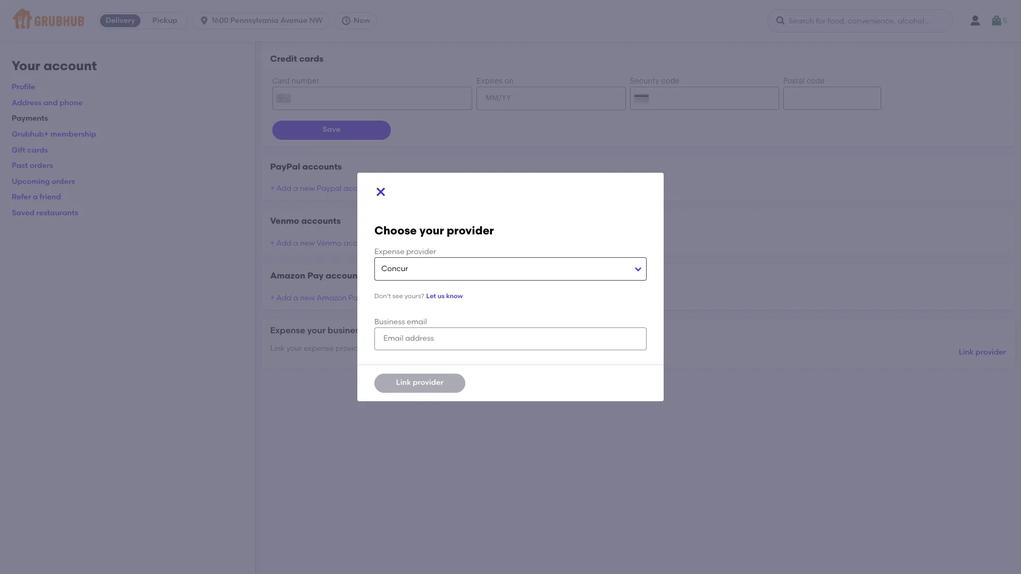 Task type: describe. For each thing, give the bounding box(es) containing it.
2 vertical spatial accounts
[[326, 271, 365, 281]]

paypal accounts
[[270, 162, 342, 172]]

address and phone link
[[12, 98, 83, 107]]

account left expense provider
[[344, 239, 374, 248]]

saved restaurants link
[[12, 209, 78, 218]]

svg image
[[991, 14, 1004, 27]]

account up the business
[[364, 294, 394, 303]]

1 horizontal spatial amazon
[[317, 294, 347, 303]]

credit cards
[[270, 54, 324, 64]]

amazon pay accounts
[[270, 271, 365, 281]]

svg image inside "now" button
[[341, 15, 352, 26]]

new for venmo
[[300, 239, 315, 248]]

+ add a new amazon pay account
[[270, 294, 394, 303]]

new for paypal
[[300, 184, 315, 193]]

confirmation.
[[537, 344, 585, 353]]

cards for credit cards
[[299, 54, 324, 64]]

restaurants
[[36, 209, 78, 218]]

Email address email field
[[375, 328, 647, 350]]

link for link provider
[[396, 379, 411, 388]]

saved
[[12, 209, 35, 218]]

payments
[[12, 114, 48, 123]]

business email
[[375, 318, 427, 327]]

5 button
[[991, 11, 1008, 30]]

orders for upcoming orders
[[52, 177, 75, 186]]

business
[[328, 326, 364, 336]]

expense for expense your business meals
[[270, 326, 305, 336]]

your
[[12, 58, 40, 73]]

a for venmo
[[293, 239, 298, 248]]

profile
[[12, 83, 35, 92]]

+ add a new amazon pay account link
[[270, 294, 394, 303]]

past orders link
[[12, 161, 53, 170]]

expense
[[304, 344, 334, 353]]

now
[[354, 16, 370, 25]]

choose your provider
[[375, 224, 494, 237]]

upcoming orders
[[12, 177, 75, 186]]

upcoming orders link
[[12, 177, 75, 186]]

order
[[516, 344, 535, 353]]

don't
[[375, 293, 391, 300]]

profile link
[[12, 83, 35, 92]]

yours?
[[405, 293, 424, 300]]

expense provider
[[375, 247, 437, 256]]

orders for past orders
[[30, 161, 53, 170]]

0 horizontal spatial link provider button
[[375, 374, 465, 393]]

of
[[507, 344, 514, 353]]

expense your business meals
[[270, 326, 391, 336]]

add for venmo accounts
[[277, 239, 292, 248]]

within
[[451, 344, 473, 353]]

gift cards link
[[12, 146, 48, 155]]

email
[[407, 318, 427, 327]]

pickup
[[153, 16, 178, 25]]

link for link your expense provider and we'll send receipts within 24 hours of order confirmation. link provider
[[270, 344, 285, 353]]

24
[[475, 344, 483, 353]]

0 horizontal spatial venmo
[[270, 216, 299, 226]]

friend
[[40, 193, 61, 202]]

+ add a new paypal account link
[[270, 184, 374, 193]]

nw
[[309, 16, 323, 25]]

+ for venmo accounts
[[270, 239, 275, 248]]

a right refer
[[33, 193, 38, 202]]

hours
[[485, 344, 505, 353]]

2 horizontal spatial link
[[959, 348, 974, 357]]

choose
[[375, 224, 417, 237]]

avenue
[[280, 16, 308, 25]]

refer a friend
[[12, 193, 61, 202]]

phone
[[60, 98, 83, 107]]

pennsylvania
[[230, 16, 279, 25]]

your for link
[[287, 344, 302, 353]]

don't see yours? let us know
[[375, 293, 463, 300]]

accounts for paypal accounts
[[303, 162, 342, 172]]

save button
[[272, 121, 391, 140]]

cards for gift cards
[[27, 146, 48, 155]]

paypal
[[317, 184, 342, 193]]

a for paypal
[[293, 184, 298, 193]]

main navigation navigation
[[0, 0, 1022, 42]]

save
[[323, 125, 341, 134]]

gift
[[12, 146, 25, 155]]

0 vertical spatial and
[[43, 98, 58, 107]]

address
[[12, 98, 42, 107]]

1 vertical spatial pay
[[349, 294, 362, 303]]



Task type: vqa. For each thing, say whether or not it's contained in the screenshot.
NEW related to PayPal
yes



Task type: locate. For each thing, give the bounding box(es) containing it.
1 horizontal spatial cards
[[299, 54, 324, 64]]

refer a friend link
[[12, 193, 61, 202]]

0 vertical spatial add
[[277, 184, 292, 193]]

3 add from the top
[[277, 294, 292, 303]]

pay left don't
[[349, 294, 362, 303]]

1 horizontal spatial link
[[396, 379, 411, 388]]

cards right credit
[[299, 54, 324, 64]]

we'll
[[384, 344, 399, 353]]

new for amazon
[[300, 294, 315, 303]]

+ down amazon pay accounts
[[270, 294, 275, 303]]

amazon down amazon pay accounts
[[317, 294, 347, 303]]

3 + from the top
[[270, 294, 275, 303]]

account
[[43, 58, 97, 73], [344, 184, 374, 193], [344, 239, 374, 248], [364, 294, 394, 303]]

1 vertical spatial amazon
[[317, 294, 347, 303]]

payments link
[[12, 114, 48, 123]]

0 vertical spatial +
[[270, 184, 275, 193]]

5
[[1004, 16, 1008, 25]]

add for amazon pay accounts
[[277, 294, 292, 303]]

grubhub+ membership
[[12, 130, 96, 139]]

expense up expense on the bottom of the page
[[270, 326, 305, 336]]

your
[[420, 224, 444, 237], [307, 326, 326, 336], [287, 344, 302, 353]]

1 new from the top
[[300, 184, 315, 193]]

send
[[401, 344, 419, 353]]

1 horizontal spatial venmo
[[317, 239, 342, 248]]

1 vertical spatial venmo
[[317, 239, 342, 248]]

new down venmo accounts at left top
[[300, 239, 315, 248]]

+ down paypal
[[270, 184, 275, 193]]

2 + from the top
[[270, 239, 275, 248]]

account up the phone
[[43, 58, 97, 73]]

let
[[427, 293, 436, 300]]

0 horizontal spatial pay
[[308, 271, 324, 281]]

your for expense
[[307, 326, 326, 336]]

a down paypal accounts
[[293, 184, 298, 193]]

know
[[446, 293, 463, 300]]

accounts up '+ add a new amazon pay account'
[[326, 271, 365, 281]]

0 vertical spatial cards
[[299, 54, 324, 64]]

+ add a new venmo account link
[[270, 239, 374, 248]]

2 vertical spatial +
[[270, 294, 275, 303]]

2 horizontal spatial your
[[420, 224, 444, 237]]

add for paypal accounts
[[277, 184, 292, 193]]

link provider button
[[959, 344, 1007, 363], [375, 374, 465, 393]]

new down amazon pay accounts
[[300, 294, 315, 303]]

and inside link your expense provider and we'll send receipts within 24 hours of order confirmation. link provider
[[368, 344, 382, 353]]

1 vertical spatial new
[[300, 239, 315, 248]]

orders
[[30, 161, 53, 170], [52, 177, 75, 186]]

1 vertical spatial +
[[270, 239, 275, 248]]

0 horizontal spatial cards
[[27, 146, 48, 155]]

pay up + add a new amazon pay account link
[[308, 271, 324, 281]]

receipts
[[420, 344, 450, 353]]

a down amazon pay accounts
[[293, 294, 298, 303]]

your up expense provider
[[420, 224, 444, 237]]

now button
[[334, 12, 382, 29]]

accounts up + add a new paypal account link
[[303, 162, 342, 172]]

2 vertical spatial your
[[287, 344, 302, 353]]

past
[[12, 161, 28, 170]]

membership
[[50, 130, 96, 139]]

+ add a new venmo account
[[270, 239, 374, 248]]

1 horizontal spatial pay
[[349, 294, 362, 303]]

grubhub+
[[12, 130, 49, 139]]

+ for paypal accounts
[[270, 184, 275, 193]]

0 horizontal spatial link
[[270, 344, 285, 353]]

accounts for venmo accounts
[[301, 216, 341, 226]]

orders up friend
[[52, 177, 75, 186]]

link provider
[[396, 379, 444, 388]]

3 new from the top
[[300, 294, 315, 303]]

1 vertical spatial expense
[[270, 326, 305, 336]]

expense
[[375, 247, 405, 256], [270, 326, 305, 336]]

1 add from the top
[[277, 184, 292, 193]]

+ add a new paypal account
[[270, 184, 374, 193]]

grubhub+ membership link
[[12, 130, 96, 139]]

1600 pennsylvania avenue nw
[[212, 16, 323, 25]]

your inside link your expense provider and we'll send receipts within 24 hours of order confirmation. link provider
[[287, 344, 302, 353]]

svg image inside 1600 pennsylvania avenue nw button
[[199, 15, 210, 26]]

1600
[[212, 16, 229, 25]]

svg image
[[199, 15, 210, 26], [341, 15, 352, 26], [776, 15, 787, 26], [375, 186, 387, 199]]

0 vertical spatial pay
[[308, 271, 324, 281]]

meals
[[366, 326, 391, 336]]

us
[[438, 293, 445, 300]]

0 vertical spatial new
[[300, 184, 315, 193]]

cards up past orders
[[27, 146, 48, 155]]

venmo accounts
[[270, 216, 341, 226]]

your for choose
[[420, 224, 444, 237]]

0 vertical spatial accounts
[[303, 162, 342, 172]]

a down venmo accounts at left top
[[293, 239, 298, 248]]

orders up upcoming orders in the left top of the page
[[30, 161, 53, 170]]

your up expense on the bottom of the page
[[307, 326, 326, 336]]

0 vertical spatial amazon
[[270, 271, 305, 281]]

past orders
[[12, 161, 53, 170]]

link inside button
[[396, 379, 411, 388]]

1 vertical spatial orders
[[52, 177, 75, 186]]

upcoming
[[12, 177, 50, 186]]

a
[[293, 184, 298, 193], [33, 193, 38, 202], [293, 239, 298, 248], [293, 294, 298, 303]]

0 horizontal spatial amazon
[[270, 271, 305, 281]]

1 vertical spatial cards
[[27, 146, 48, 155]]

account right paypal
[[344, 184, 374, 193]]

0 horizontal spatial and
[[43, 98, 58, 107]]

2 add from the top
[[277, 239, 292, 248]]

0 vertical spatial link provider button
[[959, 344, 1007, 363]]

new
[[300, 184, 315, 193], [300, 239, 315, 248], [300, 294, 315, 303]]

venmo up + add a new venmo account
[[270, 216, 299, 226]]

saved restaurants
[[12, 209, 78, 218]]

0 vertical spatial expense
[[375, 247, 405, 256]]

2 vertical spatial new
[[300, 294, 315, 303]]

1 horizontal spatial and
[[368, 344, 382, 353]]

add down amazon pay accounts
[[277, 294, 292, 303]]

delivery
[[106, 16, 135, 25]]

your left expense on the bottom of the page
[[287, 344, 302, 353]]

your account
[[12, 58, 97, 73]]

link
[[270, 344, 285, 353], [959, 348, 974, 357], [396, 379, 411, 388]]

link your expense provider and we'll send receipts within 24 hours of order confirmation. link provider
[[270, 344, 1007, 357]]

2 new from the top
[[300, 239, 315, 248]]

gift cards
[[12, 146, 48, 155]]

1 vertical spatial accounts
[[301, 216, 341, 226]]

and
[[43, 98, 58, 107], [368, 344, 382, 353]]

1 vertical spatial add
[[277, 239, 292, 248]]

+
[[270, 184, 275, 193], [270, 239, 275, 248], [270, 294, 275, 303]]

refer
[[12, 193, 31, 202]]

1 vertical spatial your
[[307, 326, 326, 336]]

amazon
[[270, 271, 305, 281], [317, 294, 347, 303]]

and left we'll
[[368, 344, 382, 353]]

new left paypal
[[300, 184, 315, 193]]

let us know button
[[427, 287, 463, 307]]

add down paypal
[[277, 184, 292, 193]]

pickup button
[[143, 12, 187, 29]]

2 vertical spatial add
[[277, 294, 292, 303]]

+ for amazon pay accounts
[[270, 294, 275, 303]]

1 horizontal spatial your
[[307, 326, 326, 336]]

venmo down venmo accounts at left top
[[317, 239, 342, 248]]

venmo
[[270, 216, 299, 226], [317, 239, 342, 248]]

amazon down + add a new venmo account
[[270, 271, 305, 281]]

expense for expense provider
[[375, 247, 405, 256]]

credit
[[270, 54, 297, 64]]

0 horizontal spatial your
[[287, 344, 302, 353]]

1 + from the top
[[270, 184, 275, 193]]

+ down venmo accounts at left top
[[270, 239, 275, 248]]

1 vertical spatial and
[[368, 344, 382, 353]]

1 horizontal spatial link provider button
[[959, 344, 1007, 363]]

paypal
[[270, 162, 300, 172]]

save link
[[270, 76, 1007, 140]]

add
[[277, 184, 292, 193], [277, 239, 292, 248], [277, 294, 292, 303]]

0 vertical spatial orders
[[30, 161, 53, 170]]

1 horizontal spatial expense
[[375, 247, 405, 256]]

0 horizontal spatial expense
[[270, 326, 305, 336]]

0 vertical spatial your
[[420, 224, 444, 237]]

business
[[375, 318, 405, 327]]

add down venmo accounts at left top
[[277, 239, 292, 248]]

address and phone
[[12, 98, 83, 107]]

expense down choose
[[375, 247, 405, 256]]

0 vertical spatial venmo
[[270, 216, 299, 226]]

provider inside button
[[413, 379, 444, 388]]

see
[[393, 293, 403, 300]]

1 vertical spatial link provider button
[[375, 374, 465, 393]]

accounts up + add a new venmo account
[[301, 216, 341, 226]]

a for amazon
[[293, 294, 298, 303]]

provider
[[447, 224, 494, 237], [407, 247, 437, 256], [336, 344, 366, 353], [976, 348, 1007, 357], [413, 379, 444, 388]]

delivery button
[[98, 12, 143, 29]]

accounts
[[303, 162, 342, 172], [301, 216, 341, 226], [326, 271, 365, 281]]

and left the phone
[[43, 98, 58, 107]]

1600 pennsylvania avenue nw button
[[192, 12, 334, 29]]



